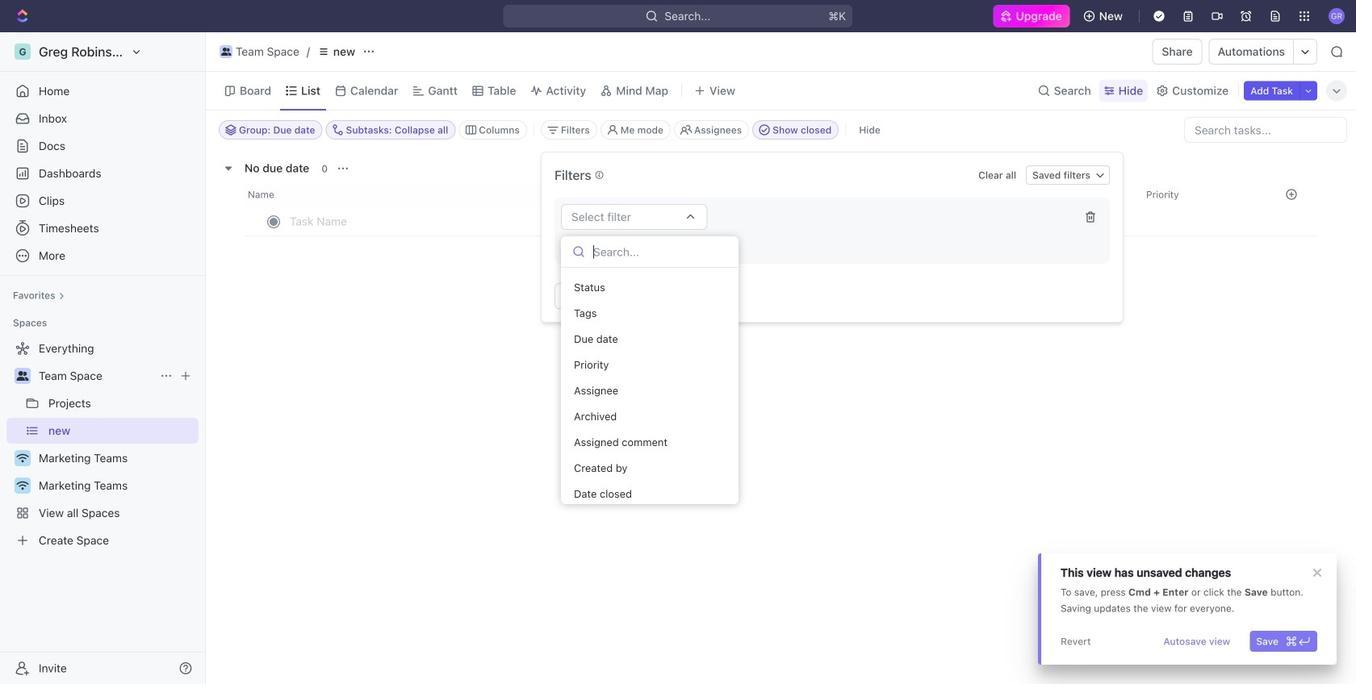 Task type: describe. For each thing, give the bounding box(es) containing it.
sidebar navigation
[[0, 32, 206, 685]]

1 horizontal spatial user group image
[[221, 48, 231, 56]]



Task type: locate. For each thing, give the bounding box(es) containing it.
Search... text field
[[593, 240, 727, 264]]

0 vertical spatial user group image
[[221, 48, 231, 56]]

1 vertical spatial user group image
[[17, 371, 29, 381]]

Search tasks... text field
[[1185, 118, 1346, 142]]

user group image
[[221, 48, 231, 56], [17, 371, 29, 381]]

Task Name text field
[[290, 208, 761, 234]]

0 horizontal spatial user group image
[[17, 371, 29, 381]]

user group image inside sidebar navigation
[[17, 371, 29, 381]]



Task type: vqa. For each thing, say whether or not it's contained in the screenshot.
✨ Template Guide
no



